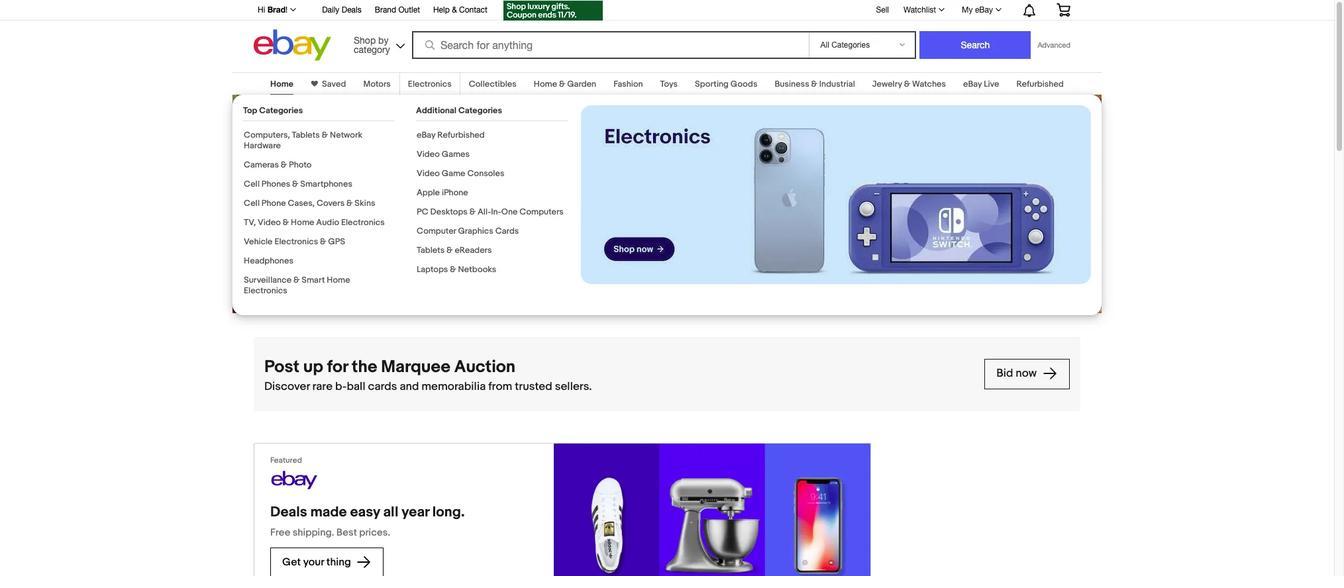 Task type: vqa. For each thing, say whether or not it's contained in the screenshot.
b-
yes



Task type: describe. For each thing, give the bounding box(es) containing it.
business & industrial
[[775, 79, 856, 89]]

brand outlet
[[375, 5, 420, 15]]

thing
[[327, 557, 351, 569]]

your shopping cart image
[[1057, 3, 1072, 17]]

deals made easy all year long. free shipping. best prices.
[[270, 504, 465, 540]]

live
[[984, 79, 1000, 89]]

vehicle electronics & gps link
[[244, 237, 345, 247]]

& inside the surveillance & smart home electronics
[[294, 275, 300, 286]]

video games
[[417, 149, 470, 160]]

phones
[[262, 179, 290, 190]]

cards
[[496, 226, 519, 237]]

gps
[[328, 237, 345, 247]]

1 horizontal spatial refurbished
[[1017, 79, 1064, 89]]

surveillance & smart home electronics link
[[244, 275, 350, 296]]

skins
[[355, 198, 375, 209]]

tires,
[[446, 173, 473, 187]]

apple iphone
[[417, 188, 468, 198]]

tv,
[[244, 217, 256, 228]]

hi brad !
[[258, 5, 288, 15]]

motors link
[[363, 79, 391, 89]]

ball
[[347, 380, 366, 394]]

in-
[[491, 207, 502, 217]]

& left all-
[[470, 207, 476, 217]]

the
[[352, 357, 377, 378]]

saved
[[322, 79, 346, 89]]

additional categories
[[416, 105, 502, 116]]

memorabilia
[[422, 380, 486, 394]]

video for video game consoles
[[417, 168, 440, 179]]

video inside the top categories element
[[258, 217, 281, 228]]

laptops & netbooks link
[[417, 264, 497, 275]]

iphone
[[442, 188, 468, 198]]

apple
[[417, 188, 440, 198]]

photo
[[289, 160, 312, 170]]

and inside post up for the marquee auction discover rare b-ball cards and memorabilia from trusted sellers.
[[400, 380, 419, 394]]

deals inside account navigation
[[342, 5, 362, 15]]

home & garden
[[534, 79, 597, 89]]

my ebay link
[[955, 2, 1008, 18]]

bid
[[997, 367, 1014, 381]]

jewelry & watches
[[873, 79, 946, 89]]

sellers.
[[555, 380, 592, 394]]

audio
[[316, 217, 339, 228]]

adventures
[[289, 173, 350, 187]]

graphics
[[458, 226, 494, 237]]

electronics up additional
[[408, 79, 452, 89]]

home down cases,
[[291, 217, 314, 228]]

get the coupon image
[[504, 1, 603, 21]]

categories for tablets
[[259, 105, 303, 116]]

home up top categories on the top left of page
[[270, 79, 294, 89]]

daily deals
[[322, 5, 362, 15]]

& up vehicle electronics & gps
[[283, 217, 289, 228]]

categories for refurbished
[[459, 105, 502, 116]]

video games link
[[417, 149, 470, 160]]

contact
[[459, 5, 488, 15]]

one
[[502, 207, 518, 217]]

& right jewelry
[[905, 79, 911, 89]]

more.
[[277, 187, 309, 202]]

pc desktops & all-in-one computers link
[[417, 207, 564, 217]]

saved link
[[318, 79, 346, 89]]

out
[[384, 136, 422, 167]]

business
[[775, 79, 810, 89]]

all-
[[478, 207, 491, 217]]

home & garden link
[[534, 79, 597, 89]]

shipping.
[[293, 527, 334, 540]]

covers
[[317, 198, 345, 209]]

game
[[442, 168, 466, 179]]

electronics - shop now image
[[581, 105, 1092, 284]]

cargo
[[378, 173, 410, 187]]

get for thing
[[282, 557, 301, 569]]

brand outlet link
[[375, 3, 420, 18]]

ebay refurbished link
[[417, 130, 485, 141]]

fashion link
[[614, 79, 643, 89]]

top categories element
[[243, 105, 395, 305]]

sell
[[876, 5, 889, 14]]

& inside account navigation
[[452, 5, 457, 15]]

help
[[433, 5, 450, 15]]

up
[[303, 357, 323, 378]]

all
[[383, 504, 399, 522]]

apple iphone link
[[417, 188, 468, 198]]

cell phones & smartphones link
[[244, 179, 353, 190]]

electronics link
[[408, 79, 452, 89]]

& left gps
[[320, 237, 326, 247]]

additional
[[416, 105, 457, 116]]

advanced link
[[1032, 32, 1078, 58]]

phone
[[262, 198, 286, 209]]

atv
[[360, 105, 407, 136]]

sell link
[[871, 5, 895, 14]]

free
[[270, 527, 291, 540]]

post up for the marquee auction discover rare b-ball cards and memorabilia from trusted sellers.
[[264, 357, 592, 394]]

and inside get your atv or utv kitted out begin adventures with cargo bags, tires, and more.
[[254, 187, 274, 202]]

cameras
[[244, 160, 279, 170]]

shop by category button
[[348, 29, 408, 58]]

hi
[[258, 5, 265, 15]]

outlet
[[399, 5, 420, 15]]

account navigation
[[251, 0, 1081, 23]]

& down tablets & ereaders link
[[450, 264, 456, 275]]

tablets inside computers, tablets & network hardware
[[292, 130, 320, 141]]

garden
[[568, 79, 597, 89]]

home left garden
[[534, 79, 557, 89]]

long.
[[433, 504, 465, 522]]

brand
[[375, 5, 396, 15]]

marquee
[[381, 357, 451, 378]]

cell for cell phone cases, covers & skins
[[244, 198, 260, 209]]

explore
[[266, 226, 305, 239]]

bags,
[[413, 173, 443, 187]]

pc
[[417, 207, 429, 217]]

get your atv or utv kitted out begin adventures with cargo bags, tires, and more.
[[254, 105, 473, 202]]

get for atv
[[254, 105, 298, 136]]

deals inside deals made easy all year long. free shipping. best prices.
[[270, 504, 307, 522]]

easy
[[350, 504, 380, 522]]

vehicle electronics & gps
[[244, 237, 345, 247]]

goods
[[731, 79, 758, 89]]

year
[[402, 504, 430, 522]]

electronics down tv, video & home audio electronics link
[[275, 237, 318, 247]]

fashion
[[614, 79, 643, 89]]



Task type: locate. For each thing, give the bounding box(es) containing it.
post
[[264, 357, 300, 378]]

business & industrial link
[[775, 79, 856, 89]]

advanced
[[1038, 41, 1071, 49]]

electronics inside the surveillance & smart home electronics
[[244, 286, 288, 296]]

2 categories from the left
[[459, 105, 502, 116]]

and down the begin
[[254, 187, 274, 202]]

0 horizontal spatial refurbished
[[438, 130, 485, 141]]

sporting goods
[[695, 79, 758, 89]]

cell phones & smartphones
[[244, 179, 353, 190]]

2 vertical spatial video
[[258, 217, 281, 228]]

Search for anything text field
[[414, 32, 807, 58]]

cameras & photo
[[244, 160, 312, 170]]

ebay refurbished
[[417, 130, 485, 141]]

smartphones
[[300, 179, 353, 190]]

categories
[[259, 105, 303, 116], [459, 105, 502, 116]]

cameras & photo link
[[244, 160, 312, 170]]

1 horizontal spatial and
[[400, 380, 419, 394]]

1 horizontal spatial now
[[1016, 367, 1037, 381]]

0 vertical spatial ebay
[[976, 5, 994, 15]]

video game consoles link
[[417, 168, 505, 179]]

headphones link
[[244, 256, 294, 266]]

motors
[[363, 79, 391, 89]]

1 vertical spatial tablets
[[417, 245, 445, 256]]

computer graphics cards
[[417, 226, 519, 237]]

get down "free"
[[282, 557, 301, 569]]

1 vertical spatial and
[[400, 380, 419, 394]]

ebay live
[[964, 79, 1000, 89]]

0 horizontal spatial deals
[[270, 504, 307, 522]]

auction
[[454, 357, 516, 378]]

0 horizontal spatial tablets
[[292, 130, 320, 141]]

None submit
[[920, 31, 1032, 59]]

video up apple
[[417, 168, 440, 179]]

network
[[330, 130, 363, 141]]

tablets inside additional categories "element"
[[417, 245, 445, 256]]

discover
[[264, 380, 310, 394]]

get inside get your atv or utv kitted out begin adventures with cargo bags, tires, and more.
[[254, 105, 298, 136]]

help & contact
[[433, 5, 488, 15]]

2 vertical spatial ebay
[[417, 130, 436, 141]]

shop
[[354, 35, 376, 45]]

consoles
[[468, 168, 505, 179]]

bid now link
[[985, 359, 1070, 390]]

1 vertical spatial cell
[[244, 198, 260, 209]]

laptops
[[417, 264, 448, 275]]

toys link
[[661, 79, 678, 89]]

ebay inside additional categories "element"
[[417, 130, 436, 141]]

& left skins
[[347, 198, 353, 209]]

ebay up video games
[[417, 130, 436, 141]]

sporting goods link
[[695, 79, 758, 89]]

additional categories element
[[416, 105, 568, 305]]

home right smart at left top
[[327, 275, 350, 286]]

and down marquee
[[400, 380, 419, 394]]

1 vertical spatial now
[[1016, 367, 1037, 381]]

none submit inside shop by category banner
[[920, 31, 1032, 59]]

get up hardware
[[254, 105, 298, 136]]

b-
[[335, 380, 347, 394]]

your down saved link at the left of page
[[304, 105, 355, 136]]

ebay live link
[[964, 79, 1000, 89]]

0 vertical spatial tablets
[[292, 130, 320, 141]]

0 vertical spatial cell
[[244, 179, 260, 190]]

sporting
[[695, 79, 729, 89]]

& right help
[[452, 5, 457, 15]]

computers
[[520, 207, 564, 217]]

help & contact link
[[433, 3, 488, 18]]

& right the business at top
[[812, 79, 818, 89]]

now for bid
[[1016, 367, 1037, 381]]

tv, video & home audio electronics
[[244, 217, 385, 228]]

now
[[307, 226, 329, 239], [1016, 367, 1037, 381]]

watchlist
[[904, 5, 937, 15]]

cell down cameras
[[244, 179, 260, 190]]

collectibles link
[[469, 79, 517, 89]]

electronics down headphones
[[244, 286, 288, 296]]

video right tv,
[[258, 217, 281, 228]]

bid now
[[997, 367, 1040, 381]]

video
[[417, 149, 440, 160], [417, 168, 440, 179], [258, 217, 281, 228]]

1 cell from the top
[[244, 179, 260, 190]]

0 vertical spatial now
[[307, 226, 329, 239]]

home inside the surveillance & smart home electronics
[[327, 275, 350, 286]]

& right phones
[[292, 179, 299, 190]]

ebay for live
[[964, 79, 982, 89]]

1 vertical spatial get
[[282, 557, 301, 569]]

your for atv
[[304, 105, 355, 136]]

netbooks
[[458, 264, 497, 275]]

0 vertical spatial and
[[254, 187, 274, 202]]

cases,
[[288, 198, 315, 209]]

home
[[270, 79, 294, 89], [534, 79, 557, 89], [291, 217, 314, 228], [327, 275, 350, 286]]

ebay inside account navigation
[[976, 5, 994, 15]]

category
[[354, 44, 390, 55]]

1 horizontal spatial categories
[[459, 105, 502, 116]]

video up bags,
[[417, 149, 440, 160]]

tablets & ereaders link
[[417, 245, 492, 256]]

watchlist link
[[897, 2, 951, 18]]

ebay left live on the right of page
[[964, 79, 982, 89]]

get your atv or utv kitted out main content
[[0, 64, 1335, 577]]

pc desktops & all-in-one computers
[[417, 207, 564, 217]]

now for explore
[[307, 226, 329, 239]]

1 vertical spatial ebay
[[964, 79, 982, 89]]

headphones
[[244, 256, 294, 266]]

post up for the marquee auction link
[[264, 357, 974, 379]]

vehicle
[[244, 237, 273, 247]]

your left thing
[[303, 557, 324, 569]]

shop by category banner
[[251, 0, 1081, 64]]

refurbished inside additional categories "element"
[[438, 130, 485, 141]]

1 vertical spatial refurbished
[[438, 130, 485, 141]]

electronics
[[408, 79, 452, 89], [341, 217, 385, 228], [275, 237, 318, 247], [244, 286, 288, 296]]

cards
[[368, 380, 397, 394]]

my
[[962, 5, 973, 15]]

your inside get your atv or utv kitted out begin adventures with cargo bags, tires, and more.
[[304, 105, 355, 136]]

for
[[327, 357, 348, 378]]

2 cell from the top
[[244, 198, 260, 209]]

1 horizontal spatial tablets
[[417, 245, 445, 256]]

computer graphics cards link
[[417, 226, 519, 237]]

1 vertical spatial video
[[417, 168, 440, 179]]

!
[[286, 5, 288, 15]]

& left the photo
[[281, 160, 287, 170]]

video for video games
[[417, 149, 440, 160]]

refurbished up games
[[438, 130, 485, 141]]

1 categories from the left
[[259, 105, 303, 116]]

& left garden
[[559, 79, 566, 89]]

your for thing
[[303, 557, 324, 569]]

computer
[[417, 226, 456, 237]]

tablets up the photo
[[292, 130, 320, 141]]

prices.
[[359, 527, 390, 540]]

tablets up laptops
[[417, 245, 445, 256]]

laptops & netbooks
[[417, 264, 497, 275]]

hardware
[[244, 141, 281, 151]]

0 vertical spatial refurbished
[[1017, 79, 1064, 89]]

categories up computers,
[[259, 105, 303, 116]]

1 vertical spatial deals
[[270, 504, 307, 522]]

electronics down skins
[[341, 217, 385, 228]]

cell up tv,
[[244, 198, 260, 209]]

& left network
[[322, 130, 328, 141]]

kitted
[[308, 136, 378, 167]]

tablets
[[292, 130, 320, 141], [417, 245, 445, 256]]

ebay right my
[[976, 5, 994, 15]]

&
[[452, 5, 457, 15], [559, 79, 566, 89], [812, 79, 818, 89], [905, 79, 911, 89], [322, 130, 328, 141], [281, 160, 287, 170], [292, 179, 299, 190], [347, 198, 353, 209], [470, 207, 476, 217], [283, 217, 289, 228], [320, 237, 326, 247], [447, 245, 453, 256], [450, 264, 456, 275], [294, 275, 300, 286]]

1 horizontal spatial deals
[[342, 5, 362, 15]]

& left smart at left top
[[294, 275, 300, 286]]

& up the laptops & netbooks link
[[447, 245, 453, 256]]

brad
[[268, 5, 286, 15]]

& inside computers, tablets & network hardware
[[322, 130, 328, 141]]

0 vertical spatial deals
[[342, 5, 362, 15]]

from
[[489, 380, 513, 394]]

industrial
[[820, 79, 856, 89]]

ebay for refurbished
[[417, 130, 436, 141]]

top categories
[[243, 105, 303, 116]]

0 horizontal spatial now
[[307, 226, 329, 239]]

0 vertical spatial get
[[254, 105, 298, 136]]

cell for cell phones & smartphones
[[244, 179, 260, 190]]

ebay
[[976, 5, 994, 15], [964, 79, 982, 89], [417, 130, 436, 141]]

collectibles
[[469, 79, 517, 89]]

0 horizontal spatial categories
[[259, 105, 303, 116]]

0 vertical spatial video
[[417, 149, 440, 160]]

categories inside "element"
[[459, 105, 502, 116]]

trusted
[[515, 380, 553, 394]]

0 vertical spatial your
[[304, 105, 355, 136]]

watches
[[913, 79, 946, 89]]

0 horizontal spatial and
[[254, 187, 274, 202]]

refurbished down advanced link
[[1017, 79, 1064, 89]]

deals up "free"
[[270, 504, 307, 522]]

1 vertical spatial your
[[303, 557, 324, 569]]

categories down 'collectibles'
[[459, 105, 502, 116]]

deals right daily
[[342, 5, 362, 15]]



